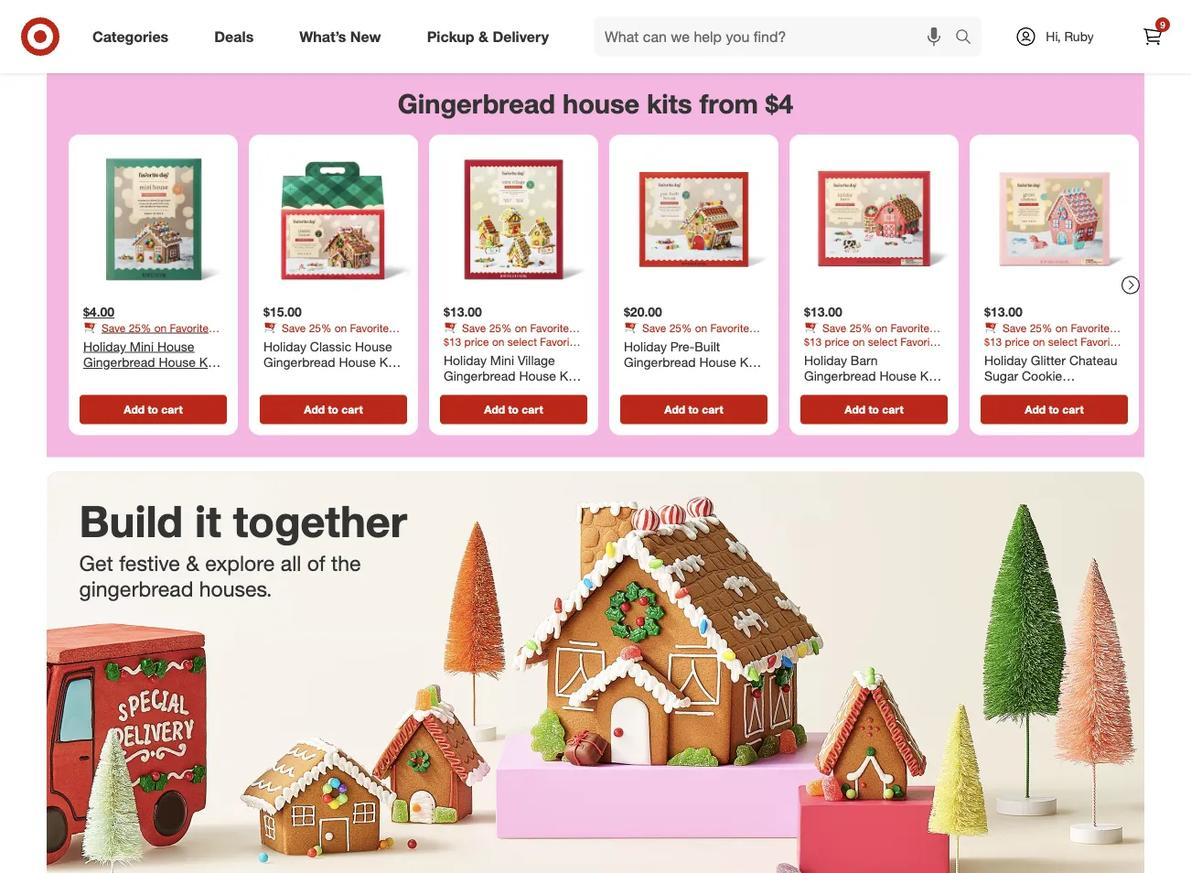 Task type: locate. For each thing, give the bounding box(es) containing it.
2 add to cart button from the left
[[260, 395, 407, 424]]

holiday inside holiday mini village gingerbread house kit - 28oz - favorite day™
[[444, 352, 487, 368]]

6 add to cart from the left
[[1025, 403, 1084, 417]]

2 cart from the left
[[342, 403, 363, 417]]

kit inside the 'holiday mini house gingerbread house kit - 6.2oz - favorite day™'
[[199, 354, 215, 370]]

1 vertical spatial &
[[186, 551, 199, 576]]

build it together get festive & explore all of the gingerbread houses.
[[79, 495, 407, 601]]

holiday inside holiday pre-built gingerbread house kit - 29.8oz - favorite day™
[[624, 338, 667, 354]]

4 to from the left
[[689, 403, 699, 417]]

5 add from the left
[[845, 403, 866, 417]]

0 horizontal spatial mini
[[130, 338, 154, 354]]

2 save from the left
[[282, 321, 306, 335]]

1 horizontal spatial mini
[[490, 352, 514, 368]]

2 to from the left
[[328, 403, 339, 417]]

houses.
[[199, 576, 272, 601]]

2 25% from the left
[[309, 321, 332, 335]]

1 to from the left
[[148, 403, 158, 417]]

save
[[102, 321, 126, 335], [282, 321, 306, 335], [462, 321, 486, 335], [643, 321, 667, 335], [823, 321, 847, 335], [1003, 321, 1027, 335]]

holiday classic house gingerbread house kit with roof helper - 38.8oz - favorite day™ image
[[256, 142, 411, 297]]

carousel region
[[47, 72, 1145, 472]]

1 horizontal spatial holiday
[[444, 352, 487, 368]]

gingerbread inside holiday pre-built gingerbread house kit - 29.8oz - favorite day™
[[624, 354, 696, 370]]

9
[[1161, 19, 1166, 30]]

3 day from the left
[[444, 335, 463, 348]]

1 horizontal spatial kit
[[560, 368, 576, 384]]

kit
[[199, 354, 215, 370], [740, 354, 756, 370], [560, 368, 576, 384]]

4 cart from the left
[[702, 403, 724, 417]]

day™ inside holiday mini village gingerbread house kit - 28oz - favorite day™
[[541, 384, 570, 400]]

1 save 25% on favorite day gingerbread from the left
[[83, 321, 209, 348]]

$15.00
[[264, 304, 302, 320]]

add
[[124, 403, 145, 417], [304, 403, 325, 417], [485, 403, 505, 417], [665, 403, 686, 417], [845, 403, 866, 417], [1025, 403, 1046, 417]]

get
[[79, 551, 113, 576]]

1 add from the left
[[124, 403, 145, 417]]

holiday
[[83, 338, 126, 354], [624, 338, 667, 354], [444, 352, 487, 368]]

4 add from the left
[[665, 403, 686, 417]]

5 add to cart from the left
[[845, 403, 904, 417]]

kit for village
[[560, 368, 576, 384]]

2 horizontal spatial $13.00
[[985, 304, 1023, 320]]

cart for holiday classic house gingerbread house kit with roof helper - 38.8oz - favorite day™ image
[[342, 403, 363, 417]]

cart for holiday pre-built gingerbread house kit - 29.8oz - favorite day™ image
[[702, 403, 724, 417]]

0 horizontal spatial &
[[186, 551, 199, 576]]

holiday glitter chateau sugar cookie gingerbread house kit - 29oz - favorite day™ image
[[978, 142, 1132, 297]]

0 vertical spatial &
[[479, 28, 489, 45]]

together
[[233, 495, 407, 547]]

- left 29.8oz
[[624, 370, 629, 386]]

3 add to cart from the left
[[485, 403, 543, 417]]

2 add from the left
[[304, 403, 325, 417]]

delivery
[[493, 28, 549, 45]]

favorite
[[170, 321, 209, 335], [350, 321, 389, 335], [531, 321, 569, 335], [711, 321, 750, 335], [891, 321, 930, 335], [1072, 321, 1110, 335], [135, 370, 180, 386], [683, 370, 728, 386], [492, 384, 537, 400]]

6 add from the left
[[1025, 403, 1046, 417]]

6 save from the left
[[1003, 321, 1027, 335]]

6 cart from the left
[[1063, 403, 1084, 417]]

- right 29.8oz
[[675, 370, 680, 386]]

0 horizontal spatial holiday
[[83, 338, 126, 354]]

search button
[[947, 16, 991, 60]]

3 on from the left
[[515, 321, 528, 335]]

mini for village
[[490, 352, 514, 368]]

cart for holiday mini village gingerbread house kit - 28oz - favorite day™ 'image'
[[522, 403, 543, 417]]

1 add to cart from the left
[[124, 403, 183, 417]]

3 save 25% on favorite day gingerbread from the left
[[444, 321, 569, 348]]

1 horizontal spatial day™
[[541, 384, 570, 400]]

house inside holiday mini village gingerbread house kit - 28oz - favorite day™
[[519, 368, 557, 384]]

cart
[[161, 403, 183, 417], [342, 403, 363, 417], [522, 403, 543, 417], [702, 403, 724, 417], [883, 403, 904, 417], [1063, 403, 1084, 417]]

the
[[331, 551, 361, 576]]

3 add from the left
[[485, 403, 505, 417]]

holiday up 29.8oz
[[624, 338, 667, 354]]

6 add to cart button from the left
[[981, 395, 1129, 424]]

3 $13.00 from the left
[[985, 304, 1023, 320]]

hi, ruby
[[1047, 28, 1094, 44]]

holiday inside the 'holiday mini house gingerbread house kit - 6.2oz - favorite day™'
[[83, 338, 126, 354]]

$13.00
[[444, 304, 482, 320], [805, 304, 843, 320], [985, 304, 1023, 320]]

& right festive
[[186, 551, 199, 576]]

3 add to cart button from the left
[[440, 395, 588, 424]]

day
[[83, 335, 102, 348], [264, 335, 283, 348], [444, 335, 463, 348], [624, 335, 643, 348], [805, 335, 824, 348], [985, 335, 1004, 348]]

& right pickup
[[479, 28, 489, 45]]

day™ for holiday mini house gingerbread house kit - 6.2oz - favorite day™
[[184, 370, 213, 386]]

pickup
[[427, 28, 475, 45]]

2 horizontal spatial holiday
[[624, 338, 667, 354]]

to
[[148, 403, 158, 417], [328, 403, 339, 417], [508, 403, 519, 417], [689, 403, 699, 417], [869, 403, 880, 417], [1049, 403, 1060, 417]]

5 day from the left
[[805, 335, 824, 348]]

6 day from the left
[[985, 335, 1004, 348]]

holiday up 28oz
[[444, 352, 487, 368]]

28oz
[[452, 384, 480, 400]]

favorite inside holiday mini village gingerbread house kit - 28oz - favorite day™
[[492, 384, 537, 400]]

gingerbread
[[398, 87, 556, 119], [105, 335, 167, 348], [286, 335, 347, 348], [466, 335, 528, 348], [646, 335, 708, 348], [827, 335, 888, 348], [1007, 335, 1069, 348], [83, 354, 155, 370], [624, 354, 696, 370], [444, 368, 516, 384]]

add to cart button
[[80, 395, 227, 424], [260, 395, 407, 424], [440, 395, 588, 424], [621, 395, 768, 424], [801, 395, 948, 424], [981, 395, 1129, 424]]

2 horizontal spatial day™
[[732, 370, 761, 386]]

explore
[[205, 551, 275, 576]]

all
[[281, 551, 301, 576]]

0 horizontal spatial $13.00
[[444, 304, 482, 320]]

$13.00 for holiday glitter chateau sugar cookie gingerbread house kit - 29oz - favorite day™ image
[[985, 304, 1023, 320]]

3 cart from the left
[[522, 403, 543, 417]]

5 25% from the left
[[850, 321, 873, 335]]

$13.00 for holiday mini village gingerbread house kit - 28oz - favorite day™ 'image'
[[444, 304, 482, 320]]

day™ inside holiday pre-built gingerbread house kit - 29.8oz - favorite day™
[[732, 370, 761, 386]]

4 on from the left
[[695, 321, 708, 335]]

4 day from the left
[[624, 335, 643, 348]]

4 add to cart button from the left
[[621, 395, 768, 424]]

2 $13.00 from the left
[[805, 304, 843, 320]]

3 to from the left
[[508, 403, 519, 417]]

add for holiday barn gingerbread house kit - 31.18oz - favorite day™ image
[[845, 403, 866, 417]]

house
[[157, 338, 194, 354], [159, 354, 196, 370], [700, 354, 737, 370], [519, 368, 557, 384]]

6 to from the left
[[1049, 403, 1060, 417]]

favorite inside the 'holiday mini house gingerbread house kit - 6.2oz - favorite day™'
[[135, 370, 180, 386]]

add for holiday pre-built gingerbread house kit - 29.8oz - favorite day™ image
[[665, 403, 686, 417]]

4 add to cart from the left
[[665, 403, 724, 417]]

What can we help you find? suggestions appear below search field
[[594, 16, 960, 57]]

kit inside holiday pre-built gingerbread house kit - 29.8oz - favorite day™
[[740, 354, 756, 370]]

on
[[154, 321, 167, 335], [335, 321, 347, 335], [515, 321, 528, 335], [695, 321, 708, 335], [876, 321, 888, 335], [1056, 321, 1068, 335]]

day™
[[184, 370, 213, 386], [732, 370, 761, 386], [541, 384, 570, 400]]

pickup & delivery link
[[412, 16, 572, 57]]

mini inside the 'holiday mini house gingerbread house kit - 6.2oz - favorite day™'
[[130, 338, 154, 354]]

add to cart
[[124, 403, 183, 417], [304, 403, 363, 417], [485, 403, 543, 417], [665, 403, 724, 417], [845, 403, 904, 417], [1025, 403, 1084, 417]]

&
[[479, 28, 489, 45], [186, 551, 199, 576]]

add to cart for holiday barn gingerbread house kit - 31.18oz - favorite day™ image
[[845, 403, 904, 417]]

house
[[563, 87, 640, 119]]

2 add to cart from the left
[[304, 403, 363, 417]]

5 to from the left
[[869, 403, 880, 417]]

add to cart button for holiday mini house gingerbread house kit - 6.2oz - favorite day™ image
[[80, 395, 227, 424]]

5 cart from the left
[[883, 403, 904, 417]]

$20.00
[[624, 304, 663, 320]]

kit for built
[[740, 354, 756, 370]]

cart for holiday glitter chateau sugar cookie gingerbread house kit - 29oz - favorite day™ image
[[1063, 403, 1084, 417]]

save 25% on favorite day gingerbread
[[83, 321, 209, 348], [264, 321, 389, 348], [444, 321, 569, 348], [624, 321, 750, 348], [805, 321, 930, 348], [985, 321, 1110, 348]]

0 horizontal spatial kit
[[199, 354, 215, 370]]

hi,
[[1047, 28, 1061, 44]]

holiday mini house gingerbread house kit - 6.2oz - favorite day™
[[83, 338, 215, 386]]

gingerbread inside holiday mini village gingerbread house kit - 28oz - favorite day™
[[444, 368, 516, 384]]

gingerbread
[[79, 576, 193, 601]]

kit inside holiday mini village gingerbread house kit - 28oz - favorite day™
[[560, 368, 576, 384]]

holiday up 6.2oz
[[83, 338, 126, 354]]

5 add to cart button from the left
[[801, 395, 948, 424]]

6 25% from the left
[[1030, 321, 1053, 335]]

to for holiday mini village gingerbread house kit - 28oz - favorite day™ 'image'
[[508, 403, 519, 417]]

5 on from the left
[[876, 321, 888, 335]]

what's new
[[300, 28, 381, 45]]

add for holiday mini village gingerbread house kit - 28oz - favorite day™ 'image'
[[485, 403, 505, 417]]

1 cart from the left
[[161, 403, 183, 417]]

house inside holiday pre-built gingerbread house kit - 29.8oz - favorite day™
[[700, 354, 737, 370]]

1 on from the left
[[154, 321, 167, 335]]

1 $13.00 from the left
[[444, 304, 482, 320]]

mini inside holiday mini village gingerbread house kit - 28oz - favorite day™
[[490, 352, 514, 368]]

mini
[[130, 338, 154, 354], [490, 352, 514, 368]]

add to cart button for holiday pre-built gingerbread house kit - 29.8oz - favorite day™ image
[[621, 395, 768, 424]]

1 horizontal spatial $13.00
[[805, 304, 843, 320]]

0 horizontal spatial day™
[[184, 370, 213, 386]]

village
[[518, 352, 555, 368]]

-
[[83, 370, 88, 386], [127, 370, 132, 386], [624, 370, 629, 386], [675, 370, 680, 386], [444, 384, 449, 400], [484, 384, 489, 400]]

day™ inside the 'holiday mini house gingerbread house kit - 6.2oz - favorite day™'
[[184, 370, 213, 386]]

25%
[[129, 321, 151, 335], [309, 321, 332, 335], [489, 321, 512, 335], [670, 321, 692, 335], [850, 321, 873, 335], [1030, 321, 1053, 335]]

2 day from the left
[[264, 335, 283, 348]]

mini for house
[[130, 338, 154, 354]]

2 horizontal spatial kit
[[740, 354, 756, 370]]

& inside build it together get festive & explore all of the gingerbread houses.
[[186, 551, 199, 576]]

1 add to cart button from the left
[[80, 395, 227, 424]]

- right 6.2oz
[[127, 370, 132, 386]]



Task type: vqa. For each thing, say whether or not it's contained in the screenshot.
3rd $13.00 from right
yes



Task type: describe. For each thing, give the bounding box(es) containing it.
deals
[[214, 28, 254, 45]]

to for holiday barn gingerbread house kit - 31.18oz - favorite day™ image
[[869, 403, 880, 417]]

what's
[[300, 28, 346, 45]]

day™ for holiday mini village gingerbread house kit - 28oz - favorite day™
[[541, 384, 570, 400]]

festive
[[119, 551, 180, 576]]

holiday mini village gingerbread house kit - 28oz - favorite day™ image
[[437, 142, 591, 297]]

holiday mini house gingerbread house kit - 6.2oz - favorite day™ image
[[76, 142, 231, 297]]

house for holiday mini house gingerbread house kit - 6.2oz - favorite day™
[[159, 354, 196, 370]]

categories link
[[77, 16, 192, 57]]

add to cart button for holiday mini village gingerbread house kit - 28oz - favorite day™ 'image'
[[440, 395, 588, 424]]

it
[[195, 495, 221, 547]]

add to cart for holiday mini village gingerbread house kit - 28oz - favorite day™ 'image'
[[485, 403, 543, 417]]

day™ for holiday pre-built gingerbread house kit - 29.8oz - favorite day™
[[732, 370, 761, 386]]

search
[[947, 29, 991, 47]]

1 save from the left
[[102, 321, 126, 335]]

holiday for holiday mini house gingerbread house kit - 6.2oz - favorite day™
[[83, 338, 126, 354]]

add to cart for holiday mini house gingerbread house kit - 6.2oz - favorite day™ image
[[124, 403, 183, 417]]

add to cart for holiday pre-built gingerbread house kit - 29.8oz - favorite day™ image
[[665, 403, 724, 417]]

4 save from the left
[[643, 321, 667, 335]]

add to cart button for holiday glitter chateau sugar cookie gingerbread house kit - 29oz - favorite day™ image
[[981, 395, 1129, 424]]

9 link
[[1133, 16, 1173, 57]]

cart for holiday barn gingerbread house kit - 31.18oz - favorite day™ image
[[883, 403, 904, 417]]

add for holiday glitter chateau sugar cookie gingerbread house kit - 29oz - favorite day™ image
[[1025, 403, 1046, 417]]

29.8oz
[[633, 370, 671, 386]]

- left 6.2oz
[[83, 370, 88, 386]]

add to cart for holiday glitter chateau sugar cookie gingerbread house kit - 29oz - favorite day™ image
[[1025, 403, 1084, 417]]

pre-
[[671, 338, 695, 354]]

5 save 25% on favorite day gingerbread from the left
[[805, 321, 930, 348]]

2 on from the left
[[335, 321, 347, 335]]

- right 28oz
[[484, 384, 489, 400]]

2 save 25% on favorite day gingerbread from the left
[[264, 321, 389, 348]]

holiday mini village gingerbread house kit - 28oz - favorite day™
[[444, 352, 576, 400]]

6.2oz
[[92, 370, 123, 386]]

add for holiday mini house gingerbread house kit - 6.2oz - favorite day™ image
[[124, 403, 145, 417]]

holiday pre-built gingerbread house kit - 29.8oz - favorite day™
[[624, 338, 761, 386]]

pickup & delivery
[[427, 28, 549, 45]]

built
[[695, 338, 721, 354]]

cart for holiday mini house gingerbread house kit - 6.2oz - favorite day™ image
[[161, 403, 183, 417]]

1 day from the left
[[83, 335, 102, 348]]

gingerbread house kits from $4
[[398, 87, 794, 119]]

build
[[79, 495, 183, 547]]

to for holiday glitter chateau sugar cookie gingerbread house kit - 29oz - favorite day™ image
[[1049, 403, 1060, 417]]

house for holiday pre-built gingerbread house kit - 29.8oz - favorite day™
[[700, 354, 737, 370]]

house for holiday mini village gingerbread house kit - 28oz - favorite day™
[[519, 368, 557, 384]]

to for holiday pre-built gingerbread house kit - 29.8oz - favorite day™ image
[[689, 403, 699, 417]]

- left 28oz
[[444, 384, 449, 400]]

categories
[[92, 28, 169, 45]]

add to cart button for holiday barn gingerbread house kit - 31.18oz - favorite day™ image
[[801, 395, 948, 424]]

of
[[307, 551, 326, 576]]

4 25% from the left
[[670, 321, 692, 335]]

1 horizontal spatial &
[[479, 28, 489, 45]]

add to cart for holiday classic house gingerbread house kit with roof helper - 38.8oz - favorite day™ image
[[304, 403, 363, 417]]

holiday pre-built gingerbread house kit - 29.8oz - favorite day™ image
[[617, 142, 772, 297]]

from
[[700, 87, 759, 119]]

$4
[[766, 87, 794, 119]]

4 save 25% on favorite day gingerbread from the left
[[624, 321, 750, 348]]

5 save from the left
[[823, 321, 847, 335]]

gingerbread inside the 'holiday mini house gingerbread house kit - 6.2oz - favorite day™'
[[83, 354, 155, 370]]

deals link
[[199, 16, 277, 57]]

ruby
[[1065, 28, 1094, 44]]

$4.00
[[83, 304, 115, 320]]

what's new link
[[284, 16, 404, 57]]

6 on from the left
[[1056, 321, 1068, 335]]

$13.00 for holiday barn gingerbread house kit - 31.18oz - favorite day™ image
[[805, 304, 843, 320]]

add to cart button for holiday classic house gingerbread house kit with roof helper - 38.8oz - favorite day™ image
[[260, 395, 407, 424]]

new
[[350, 28, 381, 45]]

holiday barn gingerbread house kit - 31.18oz - favorite day™ image
[[797, 142, 952, 297]]

to for holiday mini house gingerbread house kit - 6.2oz - favorite day™ image
[[148, 403, 158, 417]]

1 25% from the left
[[129, 321, 151, 335]]

kits
[[647, 87, 693, 119]]

3 save from the left
[[462, 321, 486, 335]]

to for holiday classic house gingerbread house kit with roof helper - 38.8oz - favorite day™ image
[[328, 403, 339, 417]]

6 save 25% on favorite day gingerbread from the left
[[985, 321, 1110, 348]]

kit for house
[[199, 354, 215, 370]]

favorite inside holiday pre-built gingerbread house kit - 29.8oz - favorite day™
[[683, 370, 728, 386]]

holiday for holiday pre-built gingerbread house kit - 29.8oz - favorite day™
[[624, 338, 667, 354]]

add for holiday classic house gingerbread house kit with roof helper - 38.8oz - favorite day™ image
[[304, 403, 325, 417]]

3 25% from the left
[[489, 321, 512, 335]]

holiday for holiday mini village gingerbread house kit - 28oz - favorite day™
[[444, 352, 487, 368]]



